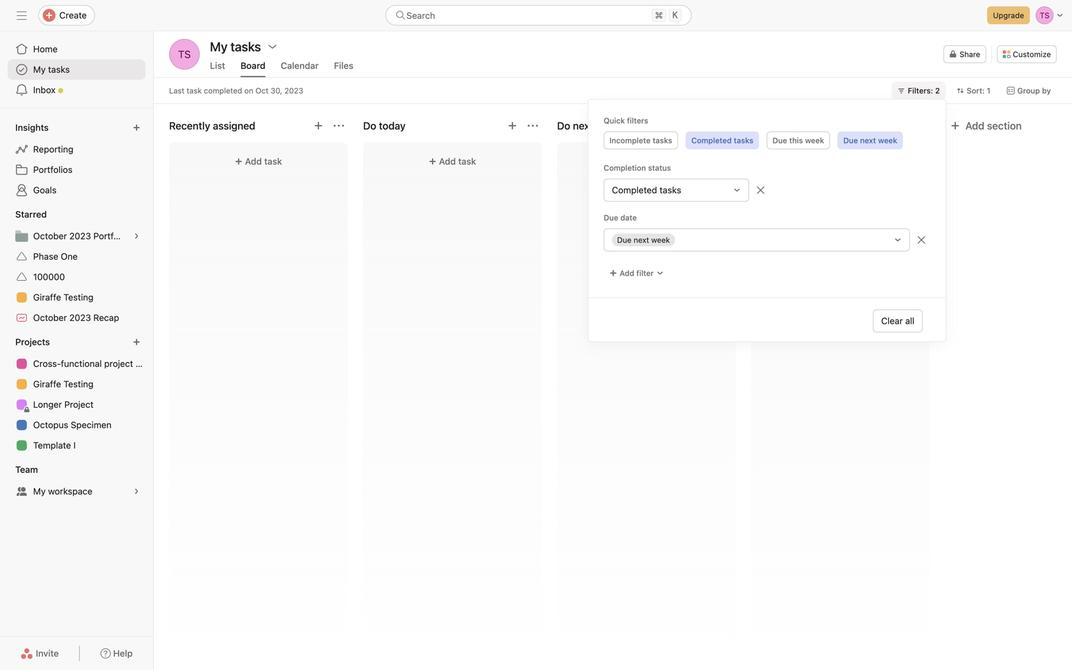 Task type: locate. For each thing, give the bounding box(es) containing it.
next
[[860, 136, 876, 145], [634, 235, 649, 244]]

teams element
[[0, 458, 153, 504]]

cross-functional project plan
[[33, 358, 153, 369]]

remove image
[[756, 185, 766, 195]]

last task completed on oct 30, 2023
[[169, 86, 303, 95]]

tasks inside button
[[734, 136, 754, 145]]

my down team dropdown button
[[33, 486, 46, 497]]

0 horizontal spatial add task button
[[177, 150, 340, 173]]

task for do today
[[458, 156, 476, 167]]

week down filters: 2 dropdown button
[[878, 136, 897, 145]]

0 horizontal spatial add task image
[[313, 121, 324, 131]]

completed tasks
[[691, 136, 754, 145], [612, 185, 681, 195]]

show options image
[[267, 41, 278, 52]]

1 vertical spatial testing
[[64, 379, 93, 389]]

by
[[1042, 86, 1051, 95]]

0 horizontal spatial add task
[[245, 156, 282, 167]]

3 add task from the left
[[633, 156, 670, 167]]

1 vertical spatial next
[[634, 235, 649, 244]]

my up the inbox
[[33, 64, 46, 75]]

2 testing from the top
[[64, 379, 93, 389]]

invite button
[[12, 642, 67, 665]]

1 horizontal spatial add task button
[[371, 150, 534, 173]]

2 add task from the left
[[439, 156, 476, 167]]

incomplete tasks
[[609, 136, 672, 145]]

1 horizontal spatial add task
[[439, 156, 476, 167]]

0 vertical spatial due next week
[[843, 136, 897, 145]]

share button
[[944, 45, 986, 63]]

task for recently assigned
[[264, 156, 282, 167]]

portfolios link
[[8, 160, 146, 180]]

projects
[[15, 337, 50, 347]]

0 horizontal spatial next
[[634, 235, 649, 244]]

2 add task image from the left
[[895, 121, 906, 131]]

completed tasks down completion status
[[612, 185, 681, 195]]

completed tasks button
[[604, 179, 749, 202]]

0 horizontal spatial completed
[[612, 185, 657, 195]]

0 vertical spatial testing
[[64, 292, 93, 303]]

testing
[[64, 292, 93, 303], [64, 379, 93, 389]]

on
[[244, 86, 253, 95]]

add task image for do today
[[507, 121, 518, 131]]

0 horizontal spatial completed tasks
[[612, 185, 681, 195]]

october
[[33, 231, 67, 241], [33, 312, 67, 323]]

2 horizontal spatial add task
[[633, 156, 670, 167]]

0 vertical spatial october
[[33, 231, 67, 241]]

1 add task from the left
[[245, 156, 282, 167]]

giraffe testing link up 'project'
[[8, 374, 146, 394]]

0 vertical spatial completed tasks
[[691, 136, 754, 145]]

2 add task button from the left
[[371, 150, 534, 173]]

2023 for portfolio
[[69, 231, 91, 241]]

2 my from the top
[[33, 486, 46, 497]]

sort:
[[967, 86, 985, 95]]

add filter button
[[604, 264, 670, 282]]

testing down 100000 link
[[64, 292, 93, 303]]

october for october 2023 portfolio
[[33, 231, 67, 241]]

None field
[[385, 5, 692, 26]]

due next week button
[[838, 131, 903, 149]]

completed up completed tasks dropdown button
[[691, 136, 732, 145]]

recap
[[93, 312, 119, 323]]

downicon image
[[894, 236, 902, 244]]

0 horizontal spatial due next week
[[617, 235, 670, 244]]

board link
[[241, 60, 265, 77]]

my workspace
[[33, 486, 92, 497]]

week right this
[[805, 136, 824, 145]]

0 vertical spatial next
[[860, 136, 876, 145]]

my inside my tasks link
[[33, 64, 46, 75]]

tasks
[[48, 64, 70, 75], [653, 136, 672, 145], [734, 136, 754, 145], [660, 185, 681, 195]]

template i link
[[8, 435, 146, 456]]

1 vertical spatial giraffe
[[33, 379, 61, 389]]

my tasks link
[[8, 59, 146, 80]]

completed tasks down do later
[[691, 136, 754, 145]]

create button
[[38, 5, 95, 26]]

due date
[[604, 213, 637, 222]]

1 testing from the top
[[64, 292, 93, 303]]

see details, my workspace image
[[133, 488, 140, 495]]

2 giraffe testing from the top
[[33, 379, 93, 389]]

global element
[[0, 31, 153, 108]]

giraffe testing link
[[8, 287, 146, 308], [8, 374, 146, 394]]

1 horizontal spatial add task image
[[701, 121, 712, 131]]

upgrade
[[993, 11, 1024, 20]]

1 vertical spatial my
[[33, 486, 46, 497]]

remove image
[[916, 235, 927, 245]]

giraffe down "100000"
[[33, 292, 61, 303]]

0 vertical spatial giraffe
[[33, 292, 61, 303]]

due down due date
[[617, 235, 632, 244]]

october up projects "popup button"
[[33, 312, 67, 323]]

week
[[805, 136, 824, 145], [878, 136, 897, 145], [651, 235, 670, 244]]

add task image for recently assigned
[[313, 121, 324, 131]]

add task image left more section actions image
[[507, 121, 518, 131]]

week inside dropdown button
[[651, 235, 670, 244]]

0 vertical spatial my
[[33, 64, 46, 75]]

add
[[966, 120, 985, 132], [245, 156, 262, 167], [439, 156, 456, 167], [633, 156, 650, 167], [620, 269, 634, 278]]

longer
[[33, 399, 62, 410]]

board
[[241, 60, 265, 71]]

0 horizontal spatial week
[[651, 235, 670, 244]]

add task image
[[313, 121, 324, 131], [895, 121, 906, 131]]

1 add task image from the left
[[313, 121, 324, 131]]

2 giraffe from the top
[[33, 379, 61, 389]]

goals link
[[8, 180, 146, 200]]

projects element
[[0, 331, 153, 458]]

my workspace link
[[8, 481, 146, 502]]

1 vertical spatial giraffe testing link
[[8, 374, 146, 394]]

2 horizontal spatial add task button
[[565, 150, 728, 173]]

1 october from the top
[[33, 231, 67, 241]]

0 vertical spatial completed
[[691, 136, 732, 145]]

projects button
[[13, 333, 61, 351]]

my for my workspace
[[33, 486, 46, 497]]

do later
[[751, 120, 788, 132]]

testing inside projects "element"
[[64, 379, 93, 389]]

add section button
[[945, 114, 1027, 137]]

phase one link
[[8, 246, 146, 267]]

october up phase
[[33, 231, 67, 241]]

0 vertical spatial giraffe testing
[[33, 292, 93, 303]]

3 add task button from the left
[[565, 150, 728, 173]]

1 horizontal spatial add task image
[[895, 121, 906, 131]]

completed
[[691, 136, 732, 145], [612, 185, 657, 195]]

2023 right 30,
[[284, 86, 303, 95]]

my tasks
[[33, 64, 70, 75]]

1 horizontal spatial completed
[[691, 136, 732, 145]]

tasks down status
[[660, 185, 681, 195]]

1 vertical spatial completed
[[612, 185, 657, 195]]

my inside my workspace link
[[33, 486, 46, 497]]

1 add task image from the left
[[507, 121, 518, 131]]

tasks down do later
[[734, 136, 754, 145]]

task for do next week
[[652, 156, 670, 167]]

list
[[210, 60, 225, 71]]

2 october from the top
[[33, 312, 67, 323]]

2023 up the phase one link on the top left
[[69, 231, 91, 241]]

giraffe testing up october 2023 recap
[[33, 292, 93, 303]]

incomplete tasks button
[[604, 131, 678, 149]]

1 my from the top
[[33, 64, 46, 75]]

1 vertical spatial completed tasks
[[612, 185, 681, 195]]

upgrade button
[[987, 6, 1030, 24]]

my
[[33, 64, 46, 75], [33, 486, 46, 497]]

tasks up status
[[653, 136, 672, 145]]

tasks down home
[[48, 64, 70, 75]]

giraffe testing inside starred element
[[33, 292, 93, 303]]

due next week group
[[604, 228, 931, 251]]

completed tasks inside button
[[691, 136, 754, 145]]

1 vertical spatial due next week
[[617, 235, 670, 244]]

add filter
[[620, 269, 654, 278]]

inbox link
[[8, 80, 146, 100]]

filters
[[627, 116, 648, 125]]

due left this
[[773, 136, 787, 145]]

0 horizontal spatial add task image
[[507, 121, 518, 131]]

tasks inside dropdown button
[[660, 185, 681, 195]]

1 vertical spatial 2023
[[69, 231, 91, 241]]

october 2023 recap link
[[8, 308, 146, 328]]

1 horizontal spatial due next week
[[843, 136, 897, 145]]

help button
[[92, 642, 141, 665]]

longer project link
[[8, 394, 146, 415]]

filters:
[[908, 86, 933, 95]]

1 giraffe from the top
[[33, 292, 61, 303]]

testing down cross-functional project plan link
[[64, 379, 93, 389]]

week up the filter
[[651, 235, 670, 244]]

list link
[[210, 60, 225, 77]]

1 add task button from the left
[[177, 150, 340, 173]]

2 horizontal spatial week
[[878, 136, 897, 145]]

october 2023 portfolio
[[33, 231, 128, 241]]

october 2023 recap
[[33, 312, 119, 323]]

portfolio
[[93, 231, 128, 241]]

octopus specimen
[[33, 420, 112, 430]]

more section actions image
[[334, 121, 344, 131]]

add task for do today
[[439, 156, 476, 167]]

completed
[[204, 86, 242, 95]]

2023 left recap
[[69, 312, 91, 323]]

due right due this week button
[[843, 136, 858, 145]]

starred element
[[0, 203, 153, 331]]

1 horizontal spatial next
[[860, 136, 876, 145]]

2 add task image from the left
[[701, 121, 712, 131]]

giraffe testing up longer project on the bottom left
[[33, 379, 93, 389]]

add task image up completed tasks button at the top right of the page
[[701, 121, 712, 131]]

my for my tasks
[[33, 64, 46, 75]]

completed down completion status
[[612, 185, 657, 195]]

group by
[[1017, 86, 1051, 95]]

1 giraffe testing from the top
[[33, 292, 93, 303]]

add task image up due next week button
[[895, 121, 906, 131]]

share
[[960, 50, 980, 59]]

add task button for recently assigned
[[177, 150, 340, 173]]

1 vertical spatial october
[[33, 312, 67, 323]]

add task image left more section actions icon in the top of the page
[[313, 121, 324, 131]]

last
[[169, 86, 184, 95]]

1 horizontal spatial week
[[805, 136, 824, 145]]

add task for recently assigned
[[245, 156, 282, 167]]

add task for do next week
[[633, 156, 670, 167]]

add task image
[[507, 121, 518, 131], [701, 121, 712, 131]]

Search tasks, projects, and more text field
[[385, 5, 692, 26]]

due
[[773, 136, 787, 145], [843, 136, 858, 145], [604, 213, 618, 222], [617, 235, 632, 244]]

completed tasks group
[[604, 179, 931, 202]]

inbox
[[33, 85, 56, 95]]

1 horizontal spatial completed tasks
[[691, 136, 754, 145]]

add inside dropdown button
[[620, 269, 634, 278]]

giraffe testing link up october 2023 recap
[[8, 287, 146, 308]]

insights element
[[0, 116, 153, 203]]

giraffe down cross-
[[33, 379, 61, 389]]

project
[[64, 399, 94, 410]]

1 vertical spatial giraffe testing
[[33, 379, 93, 389]]

octopus specimen link
[[8, 415, 146, 435]]

filter
[[636, 269, 654, 278]]

home
[[33, 44, 58, 54]]

2 vertical spatial 2023
[[69, 312, 91, 323]]

all
[[905, 316, 915, 326]]

add task button for do next week
[[565, 150, 728, 173]]

0 vertical spatial giraffe testing link
[[8, 287, 146, 308]]

giraffe inside projects "element"
[[33, 379, 61, 389]]



Task type: describe. For each thing, give the bounding box(es) containing it.
do next week
[[557, 120, 621, 132]]

due next week inside button
[[843, 136, 897, 145]]

team
[[15, 464, 38, 475]]

section
[[987, 120, 1022, 132]]

workspace
[[48, 486, 92, 497]]

help
[[113, 648, 133, 659]]

next week
[[573, 120, 621, 132]]

2
[[935, 86, 940, 95]]

add task image for do later
[[895, 121, 906, 131]]

due inside dropdown button
[[617, 235, 632, 244]]

template
[[33, 440, 71, 451]]

⌘
[[655, 10, 663, 20]]

ts button
[[169, 39, 200, 70]]

30,
[[271, 86, 282, 95]]

1 giraffe testing link from the top
[[8, 287, 146, 308]]

group by button
[[1001, 82, 1057, 100]]

100000
[[33, 272, 65, 282]]

do
[[557, 120, 570, 132]]

2023 for recap
[[69, 312, 91, 323]]

i
[[73, 440, 76, 451]]

due this week button
[[767, 131, 830, 149]]

insights
[[15, 122, 49, 133]]

tasks inside global element
[[48, 64, 70, 75]]

quick
[[604, 116, 625, 125]]

completion
[[604, 163, 646, 172]]

add inside 'button'
[[966, 120, 985, 132]]

status
[[648, 163, 671, 172]]

clear all
[[881, 316, 915, 326]]

calendar link
[[281, 60, 319, 77]]

team button
[[13, 461, 50, 479]]

reporting link
[[8, 139, 146, 160]]

invite
[[36, 648, 59, 659]]

filters: 2 button
[[892, 82, 946, 100]]

one
[[61, 251, 78, 262]]

october for october 2023 recap
[[33, 312, 67, 323]]

files link
[[334, 60, 353, 77]]

testing inside starred element
[[64, 292, 93, 303]]

specimen
[[71, 420, 112, 430]]

new project or portfolio image
[[133, 338, 140, 346]]

week for due this week button
[[805, 136, 824, 145]]

calendar
[[281, 60, 319, 71]]

sort: 1 button
[[951, 82, 996, 100]]

this
[[789, 136, 803, 145]]

add task image for do next week
[[701, 121, 712, 131]]

tasks inside "button"
[[653, 136, 672, 145]]

quick filters
[[604, 116, 648, 125]]

cross-
[[33, 358, 61, 369]]

recently assigned
[[169, 120, 255, 132]]

clear
[[881, 316, 903, 326]]

0 vertical spatial 2023
[[284, 86, 303, 95]]

next inside due next week button
[[860, 136, 876, 145]]

create
[[59, 10, 87, 20]]

reporting
[[33, 144, 73, 154]]

add task button for do today
[[371, 150, 534, 173]]

customize
[[1013, 50, 1051, 59]]

filters: 2
[[908, 86, 940, 95]]

next inside due next week dropdown button
[[634, 235, 649, 244]]

my tasks
[[210, 39, 261, 54]]

completed inside button
[[691, 136, 732, 145]]

add section
[[966, 120, 1022, 132]]

add for do next week
[[633, 156, 650, 167]]

due left date
[[604, 213, 618, 222]]

due next week button
[[604, 228, 910, 251]]

completed tasks button
[[686, 131, 759, 149]]

k
[[673, 10, 678, 20]]

add for recently assigned
[[245, 156, 262, 167]]

date
[[620, 213, 637, 222]]

do today
[[363, 120, 406, 132]]

new insights image
[[133, 124, 140, 131]]

phase
[[33, 251, 58, 262]]

incomplete
[[609, 136, 651, 145]]

template i
[[33, 440, 76, 451]]

1
[[987, 86, 991, 95]]

oct
[[256, 86, 269, 95]]

giraffe testing inside projects "element"
[[33, 379, 93, 389]]

customize button
[[997, 45, 1057, 63]]

week for due next week button
[[878, 136, 897, 145]]

files
[[334, 60, 353, 71]]

starred
[[15, 209, 47, 220]]

goals
[[33, 185, 57, 195]]

more section actions image
[[528, 121, 538, 131]]

group
[[1017, 86, 1040, 95]]

sort: 1
[[967, 86, 991, 95]]

giraffe inside starred element
[[33, 292, 61, 303]]

ts
[[178, 48, 191, 60]]

plan
[[136, 358, 153, 369]]

2 giraffe testing link from the top
[[8, 374, 146, 394]]

cross-functional project plan link
[[8, 354, 153, 374]]

add for do today
[[439, 156, 456, 167]]

longer project
[[33, 399, 94, 410]]

completion status
[[604, 163, 671, 172]]

functional
[[61, 358, 102, 369]]

octopus
[[33, 420, 68, 430]]

completed tasks inside dropdown button
[[612, 185, 681, 195]]

completed inside dropdown button
[[612, 185, 657, 195]]

see details, october 2023 portfolio image
[[133, 232, 140, 240]]

hide sidebar image
[[17, 10, 27, 20]]

due next week inside dropdown button
[[617, 235, 670, 244]]

october 2023 portfolio link
[[8, 226, 146, 246]]

home link
[[8, 39, 146, 59]]

100000 link
[[8, 267, 146, 287]]



Task type: vqa. For each thing, say whether or not it's contained in the screenshot.
Add task button related to Do today
yes



